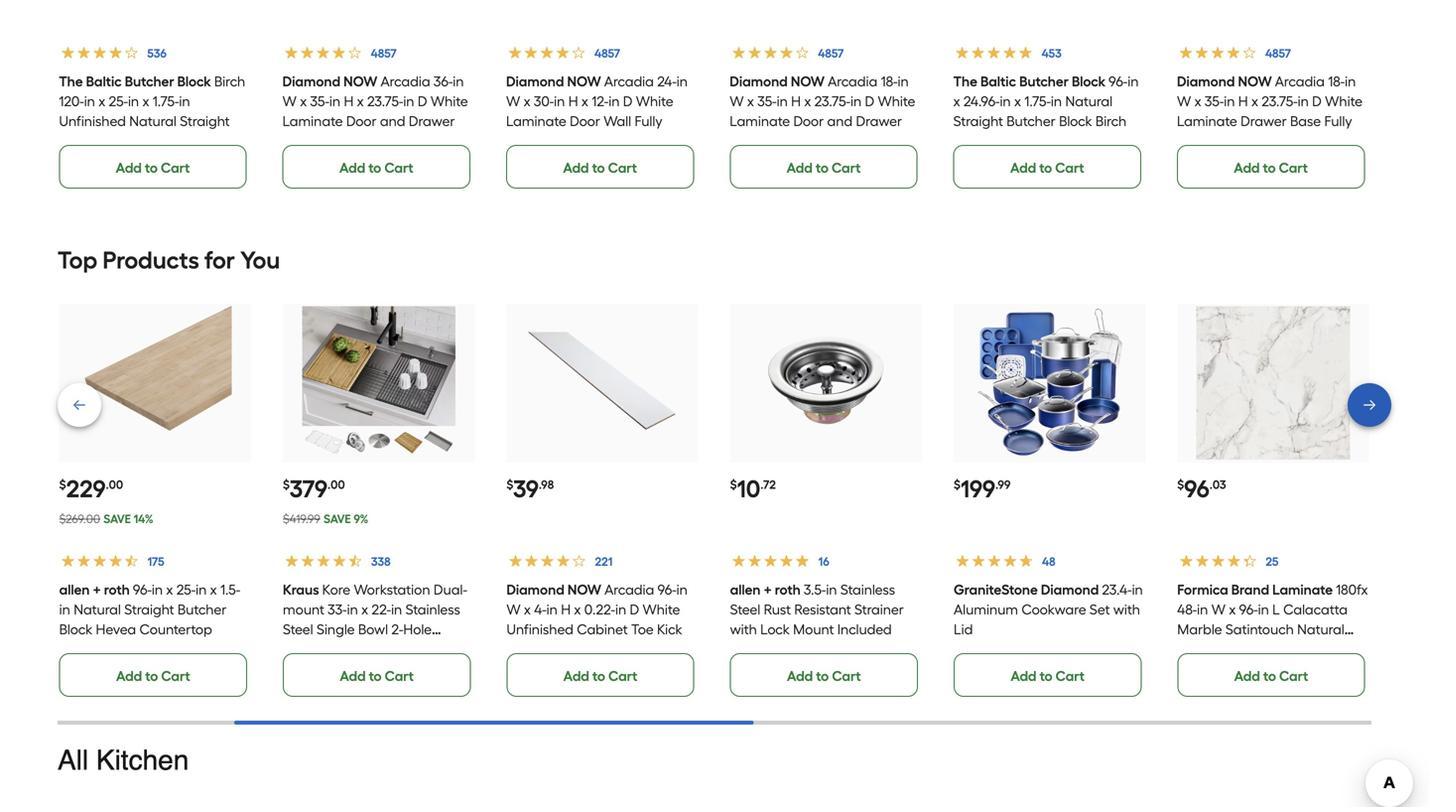 Task type: locate. For each thing, give the bounding box(es) containing it.
baltic
[[86, 73, 122, 90], [981, 73, 1017, 90]]

1 horizontal spatial the
[[954, 73, 978, 90]]

white for arcadia 96-in w x 4-in h x 0.22-in d white unfinished cabinet toe kick
[[643, 601, 681, 618]]

allen + roth 3.5-in stainless steel rust resistant strainer with lock mount included image
[[750, 306, 903, 460]]

96- inside the '96-in x 24.96-in x 1.75-in natural straight butcher block birch countertop'
[[1109, 73, 1128, 90]]

diamond now for arcadia 24-in w x 30-in h x 12-in d white laminate door wall fully assembled cabinet (recessed panel shaker door style)
[[506, 73, 601, 90]]

25- left 1.5- in the bottom of the page
[[176, 581, 196, 598]]

1 horizontal spatial base
[[730, 132, 761, 149]]

2 the from the left
[[954, 73, 978, 90]]

and for 36-
[[380, 113, 406, 129]]

and inside arcadia 36-in w x 35-in h x 23.75-in d white laminate door and drawer base fully assembled cabinet (recessed panel shaker door style)
[[380, 113, 406, 129]]

allen down $269.00 on the bottom of page
[[59, 581, 90, 598]]

shaker
[[388, 152, 432, 169], [545, 152, 589, 169], [835, 152, 879, 169], [1216, 152, 1260, 169]]

5 list item from the left
[[954, 0, 1146, 189]]

23.4-
[[1103, 581, 1133, 598]]

96- inside arcadia 96-in w x 4-in h x 0.22-in d white unfinished cabinet toe kick
[[658, 581, 677, 598]]

.00 inside "$ 229 .00"
[[106, 477, 123, 492]]

save left 9%
[[324, 512, 351, 526]]

and
[[380, 113, 406, 129], [828, 113, 853, 129]]

countertop for 96-in x 24.96-in x 1.75-in natural straight butcher block birch countertop
[[954, 132, 1027, 149]]

$ up the $419.99 at the left bottom of page
[[283, 477, 290, 492]]

+ up the rust
[[764, 581, 772, 598]]

x
[[99, 93, 105, 110], [142, 93, 149, 110], [300, 93, 307, 110], [357, 93, 364, 110], [524, 93, 531, 110], [582, 93, 589, 110], [748, 93, 755, 110], [805, 93, 812, 110], [954, 93, 961, 110], [1015, 93, 1022, 110], [1195, 93, 1202, 110], [1252, 93, 1259, 110], [166, 581, 173, 598], [210, 581, 217, 598], [362, 601, 368, 618], [524, 601, 531, 618], [574, 601, 581, 618], [1230, 601, 1237, 618]]

4 panel from the left
[[1178, 152, 1213, 169]]

add for second list item from left
[[340, 159, 366, 176]]

0 horizontal spatial the baltic butcher block
[[59, 73, 211, 90]]

resistant
[[795, 601, 852, 618]]

laminate
[[283, 113, 343, 129], [506, 113, 567, 129], [730, 113, 791, 129], [1178, 113, 1238, 129], [1273, 581, 1334, 598], [1298, 641, 1358, 658]]

straight for 96-in x 24.96-in x 1.75-in natural straight butcher block birch countertop
[[954, 113, 1004, 129]]

(recessed
[[634, 132, 697, 149], [1305, 132, 1369, 149], [283, 152, 346, 169], [730, 152, 794, 169]]

to inside 96 list item
[[1264, 668, 1277, 685]]

1 horizontal spatial 23.75-
[[815, 93, 851, 110]]

save inside 379 list item
[[324, 512, 351, 526]]

h inside arcadia 18-in w x 35-in h x 23.75-in d white laminate door and drawer base fully assembled cabinet (recessed panel shaker door style)
[[792, 93, 801, 110]]

with left lock
[[731, 621, 757, 638]]

add for 10 list item
[[787, 668, 813, 685]]

0 horizontal spatial +
[[93, 581, 101, 598]]

$ left .98
[[507, 477, 514, 492]]

1 horizontal spatial 35-
[[758, 93, 777, 110]]

0 horizontal spatial roth
[[104, 581, 130, 598]]

now for arcadia 96-in w x 4-in h x 0.22-in d white unfinished cabinet toe kick
[[568, 581, 602, 598]]

shaker inside arcadia 18-in w x 35-in h x 23.75-in d white laminate door and drawer base fully assembled cabinet (recessed panel shaker door style)
[[835, 152, 879, 169]]

w inside arcadia 18-in w x 35-in h x 23.75-in d white laminate door and drawer base fully assembled cabinet (recessed panel shaker door style)
[[730, 93, 744, 110]]

2 horizontal spatial 23.75-
[[1262, 93, 1299, 110]]

1 + from the left
[[93, 581, 101, 598]]

kitchen inside 180fx 48-in w x 96-in l calacatta marble satintouch natural stone-look kitchen laminate sheet
[[1248, 641, 1295, 658]]

0 horizontal spatial 1.75-
[[153, 93, 179, 110]]

countertop inside the '96-in x 24.96-in x 1.75-in natural straight butcher block birch countertop'
[[954, 132, 1027, 149]]

1 panel from the left
[[349, 152, 385, 169]]

base
[[1291, 113, 1322, 129], [283, 132, 314, 149], [730, 132, 761, 149]]

0 horizontal spatial stainless
[[406, 601, 461, 618]]

1 vertical spatial stainless
[[406, 601, 461, 618]]

0 vertical spatial 25-
[[109, 93, 128, 110]]

stainless up strainer
[[841, 581, 896, 598]]

allen + roth inside 229 list item
[[59, 581, 130, 598]]

1 23.75- from the left
[[367, 93, 403, 110]]

2 vertical spatial birch
[[148, 132, 179, 149]]

the baltic butcher block up '120-' at top left
[[59, 73, 211, 90]]

diamond for arcadia 24-in w x 30-in h x 12-in d white laminate door wall fully assembled cabinet (recessed panel shaker door style)
[[506, 73, 564, 90]]

4 $ from the left
[[731, 477, 737, 492]]

0 horizontal spatial .00
[[106, 477, 123, 492]]

.00 up $269.00 save 14%
[[106, 477, 123, 492]]

2 1.75- from the left
[[1025, 93, 1052, 110]]

laminate inside arcadia 36-in w x 35-in h x 23.75-in d white laminate door and drawer base fully assembled cabinet (recessed panel shaker door style)
[[283, 113, 343, 129]]

$269.00
[[59, 512, 100, 526]]

$ 229 .00
[[59, 475, 123, 503]]

with
[[1114, 601, 1141, 618], [731, 621, 757, 638]]

3 35- from the left
[[1205, 93, 1225, 110]]

add to cart inside 199 list item
[[1011, 668, 1085, 685]]

0 vertical spatial birch
[[214, 73, 245, 90]]

2 horizontal spatial birch
[[1096, 113, 1127, 129]]

formica brand laminate 180fx 48-in w x 96-in l calacatta marble satintouch natural stone-look kitchen laminate sheet image
[[1197, 306, 1351, 460]]

cart inside 10 list item
[[832, 668, 862, 685]]

mount
[[794, 621, 834, 638]]

.99
[[996, 477, 1011, 492]]

0 horizontal spatial the
[[59, 73, 83, 90]]

2 vertical spatial countertop
[[140, 621, 212, 638]]

add inside 229 list item
[[116, 668, 142, 685]]

the for 96-in x 24.96-in x 1.75-in natural straight butcher block birch countertop
[[954, 73, 978, 90]]

drawer inside arcadia 18-in w x 35-in h x 23.75-in d white laminate door and drawer base fully assembled cabinet (recessed panel shaker door style)
[[857, 113, 903, 129]]

24-
[[658, 73, 677, 90]]

to for 6th list item from right
[[145, 159, 158, 176]]

w
[[283, 93, 297, 110], [506, 93, 521, 110], [730, 93, 744, 110], [1178, 93, 1192, 110], [507, 601, 521, 618], [1212, 601, 1226, 618]]

cart for 229 list item
[[161, 668, 190, 685]]

2 horizontal spatial drawer
[[1241, 113, 1288, 129]]

white inside arcadia 24-in w x 30-in h x 12-in d white laminate door wall fully assembled cabinet (recessed panel shaker door style)
[[636, 93, 674, 110]]

workstation
[[354, 581, 430, 598], [283, 641, 360, 658]]

stainless
[[841, 581, 896, 598], [406, 601, 461, 618]]

1 the baltic butcher block from the left
[[59, 73, 211, 90]]

1 horizontal spatial stainless
[[841, 581, 896, 598]]

allen + roth up the rust
[[731, 581, 801, 598]]

h
[[344, 93, 354, 110], [569, 93, 578, 110], [792, 93, 801, 110], [1239, 93, 1249, 110], [561, 601, 571, 618]]

$ for 199
[[954, 477, 961, 492]]

3 assembled from the left
[[796, 132, 865, 149]]

the
[[59, 73, 83, 90], [954, 73, 978, 90]]

$ 39 .98
[[507, 475, 554, 503]]

+ for natural
[[93, 581, 101, 598]]

countertop right hevea
[[140, 621, 212, 638]]

save left 14%
[[104, 512, 131, 526]]

white inside arcadia 18-in w x 35-in h x 23.75-in d white laminate drawer base fully assembled cabinet (recessed panel shaker door style)
[[1326, 93, 1363, 110]]

w inside arcadia 18-in w x 35-in h x 23.75-in d white laminate drawer base fully assembled cabinet (recessed panel shaker door style)
[[1178, 93, 1192, 110]]

$ left .99
[[954, 477, 961, 492]]

diamond now for arcadia 96-in w x 4-in h x 0.22-in d white unfinished cabinet toe kick
[[507, 581, 602, 598]]

1 horizontal spatial roth
[[775, 581, 801, 598]]

w for arcadia 18-in w x 35-in h x 23.75-in d white laminate drawer base fully assembled cabinet (recessed panel shaker door style)
[[1178, 93, 1192, 110]]

.00 inside $ 379 .00
[[328, 477, 345, 492]]

h for arcadia 24-in w x 30-in h x 12-in d white laminate door wall fully assembled cabinet (recessed panel shaker door style)
[[569, 93, 578, 110]]

.00 for 229
[[106, 477, 123, 492]]

now for arcadia 18-in w x 35-in h x 23.75-in d white laminate door and drawer base fully assembled cabinet (recessed panel shaker door style)
[[791, 73, 825, 90]]

1 horizontal spatial unfinished
[[507, 621, 574, 638]]

2 baltic from the left
[[981, 73, 1017, 90]]

0 horizontal spatial 25-
[[109, 93, 128, 110]]

1 horizontal spatial allen + roth
[[731, 581, 801, 598]]

steel inside 3.5-in stainless steel rust resistant strainer with lock mount included
[[731, 601, 761, 618]]

1 allen from the left
[[59, 581, 90, 598]]

allen up lock
[[731, 581, 761, 598]]

block inside the birch 120-in x 25-in x 1.75-in unfinished natural straight butcher block birch countertop
[[111, 132, 145, 149]]

products
[[103, 246, 199, 274]]

you
[[240, 246, 280, 274]]

9%
[[354, 512, 369, 526]]

roth for 3.5-
[[775, 581, 801, 598]]

birch 120-in x 25-in x 1.75-in unfinished natural straight butcher block birch countertop
[[59, 73, 245, 169]]

1 horizontal spatial .00
[[328, 477, 345, 492]]

block inside the '96-in x 24.96-in x 1.75-in natural straight butcher block birch countertop'
[[1060, 113, 1093, 129]]

granitestone diamond 23.4-in aluminum cookware set with lid image
[[973, 306, 1127, 460]]

2 and from the left
[[828, 113, 853, 129]]

allen + roth for natural
[[59, 581, 130, 598]]

0 horizontal spatial with
[[731, 621, 757, 638]]

2 horizontal spatial straight
[[954, 113, 1004, 129]]

sheet
[[1178, 661, 1214, 678]]

save for 229
[[104, 512, 131, 526]]

$
[[59, 477, 66, 492], [283, 477, 290, 492], [507, 477, 514, 492], [731, 477, 737, 492], [954, 477, 961, 492], [1178, 477, 1185, 492]]

1 horizontal spatial the baltic butcher block
[[954, 73, 1106, 90]]

18- inside arcadia 18-in w x 35-in h x 23.75-in d white laminate door and drawer base fully assembled cabinet (recessed panel shaker door style)
[[881, 73, 898, 90]]

0 horizontal spatial steel
[[283, 621, 313, 638]]

$ inside $ 379 .00
[[283, 477, 290, 492]]

arcadia for arcadia 24-in w x 30-in h x 12-in d white laminate door wall fully assembled cabinet (recessed panel shaker door style)
[[605, 73, 654, 90]]

2 drawer from the left
[[857, 113, 903, 129]]

1 drawer from the left
[[409, 113, 455, 129]]

2 horizontal spatial base
[[1291, 113, 1322, 129]]

2 horizontal spatial kitchen
[[1248, 641, 1295, 658]]

cart inside 39 list item
[[609, 668, 638, 685]]

$ up $269.00 on the bottom of page
[[59, 477, 66, 492]]

1 horizontal spatial save
[[324, 512, 351, 526]]

3 23.75- from the left
[[1262, 93, 1299, 110]]

add to cart
[[116, 159, 190, 176], [340, 159, 414, 176], [563, 159, 637, 176], [787, 159, 861, 176], [1011, 159, 1085, 176], [1235, 159, 1309, 176], [116, 668, 190, 685], [340, 668, 414, 685], [564, 668, 638, 685], [787, 668, 862, 685], [1011, 668, 1085, 685], [1235, 668, 1309, 685]]

2 allen + roth from the left
[[731, 581, 801, 598]]

add for 6th list item from right
[[116, 159, 142, 176]]

diamond for arcadia 96-in w x 4-in h x 0.22-in d white unfinished cabinet toe kick
[[507, 581, 565, 598]]

diamond for arcadia 18-in w x 35-in h x 23.75-in d white laminate drawer base fully assembled cabinet (recessed panel shaker door style)
[[1178, 73, 1236, 90]]

kraus kore workstation dual-mount 33-in x 22-in stainless steel single bowl 2-hole workstation kitchen sink image
[[302, 306, 456, 460]]

96-
[[1109, 73, 1128, 90], [133, 581, 152, 598], [658, 581, 677, 598], [1240, 601, 1259, 618]]

4 shaker from the left
[[1216, 152, 1260, 169]]

0 vertical spatial steel
[[731, 601, 761, 618]]

save for 379
[[324, 512, 351, 526]]

35- inside arcadia 36-in w x 35-in h x 23.75-in d white laminate door and drawer base fully assembled cabinet (recessed panel shaker door style)
[[310, 93, 330, 110]]

to inside 229 list item
[[145, 668, 158, 685]]

cart for 6th list item from the left
[[1280, 159, 1309, 176]]

1 shaker from the left
[[388, 152, 432, 169]]

1 vertical spatial countertop
[[59, 152, 132, 169]]

$ left .03
[[1178, 477, 1185, 492]]

now for arcadia 36-in w x 35-in h x 23.75-in d white laminate door and drawer base fully assembled cabinet (recessed panel shaker door style)
[[344, 73, 378, 90]]

fully
[[635, 113, 663, 129], [1325, 113, 1353, 129], [317, 132, 345, 149], [764, 132, 792, 149]]

2 35- from the left
[[758, 93, 777, 110]]

3 list item from the left
[[506, 0, 698, 189]]

199 list item
[[954, 304, 1146, 697]]

1 horizontal spatial straight
[[180, 113, 230, 129]]

2-
[[392, 621, 404, 638]]

birch
[[214, 73, 245, 90], [1096, 113, 1127, 129], [148, 132, 179, 149]]

white inside arcadia 96-in w x 4-in h x 0.22-in d white unfinished cabinet toe kick
[[643, 601, 681, 618]]

25- right '120-' at top left
[[109, 93, 128, 110]]

add for 39 list item
[[564, 668, 590, 685]]

diamond
[[283, 73, 341, 90], [506, 73, 564, 90], [730, 73, 788, 90], [1178, 73, 1236, 90], [507, 581, 565, 598], [1042, 581, 1100, 598]]

the up '120-' at top left
[[59, 73, 83, 90]]

0 horizontal spatial and
[[380, 113, 406, 129]]

d for arcadia 36-in w x 35-in h x 23.75-in d white laminate door and drawer base fully assembled cabinet (recessed panel shaker door style)
[[418, 93, 428, 110]]

arcadia inside arcadia 18-in w x 35-in h x 23.75-in d white laminate door and drawer base fully assembled cabinet (recessed panel shaker door style)
[[828, 73, 878, 90]]

0 vertical spatial stainless
[[841, 581, 896, 598]]

to for fifth list item from the left
[[1040, 159, 1053, 176]]

laminate inside 180fx 48-in w x 96-in l calacatta marble satintouch natural stone-look kitchen laminate sheet
[[1298, 641, 1358, 658]]

1 horizontal spatial steel
[[731, 601, 761, 618]]

l
[[1273, 601, 1281, 618]]

arcadia 24-in w x 30-in h x 12-in d white laminate door wall fully assembled cabinet (recessed panel shaker door style)
[[506, 73, 697, 169]]

arcadia 18-in w x 35-in h x 23.75-in d white laminate door and drawer base fully assembled cabinet (recessed panel shaker door style)
[[730, 73, 920, 189]]

block inside "96-in x 25-in x 1.5- in natural straight butcher block hevea countertop"
[[59, 621, 92, 638]]

kraus
[[283, 581, 319, 598]]

unfinished down 4-
[[507, 621, 574, 638]]

now
[[344, 73, 378, 90], [568, 73, 601, 90], [791, 73, 825, 90], [1239, 73, 1273, 90], [568, 581, 602, 598]]

drawer
[[409, 113, 455, 129], [857, 113, 903, 129], [1241, 113, 1288, 129]]

white for arcadia 18-in w x 35-in h x 23.75-in d white laminate drawer base fully assembled cabinet (recessed panel shaker door style)
[[1326, 93, 1363, 110]]

1 1.75- from the left
[[153, 93, 179, 110]]

steel left the rust
[[731, 601, 761, 618]]

top
[[58, 246, 97, 274]]

0 horizontal spatial drawer
[[409, 113, 455, 129]]

1 horizontal spatial drawer
[[857, 113, 903, 129]]

229 list item
[[59, 304, 251, 697]]

kick
[[657, 621, 683, 638]]

roth up the rust
[[775, 581, 801, 598]]

h inside arcadia 96-in w x 4-in h x 0.22-in d white unfinished cabinet toe kick
[[561, 601, 571, 618]]

top products for you heading
[[58, 240, 1372, 280]]

cabinet
[[421, 132, 472, 149], [579, 132, 631, 149], [869, 132, 920, 149], [1251, 132, 1302, 149], [577, 621, 628, 638]]

add for 379 list item
[[340, 668, 366, 685]]

roth inside 10 list item
[[775, 581, 801, 598]]

0 horizontal spatial countertop
[[59, 152, 132, 169]]

kitchen down 2-
[[363, 641, 410, 658]]

with down 23.4-
[[1114, 601, 1141, 618]]

1 horizontal spatial 25-
[[176, 581, 196, 598]]

0 horizontal spatial allen
[[59, 581, 90, 598]]

1 horizontal spatial +
[[764, 581, 772, 598]]

1 vertical spatial steel
[[283, 621, 313, 638]]

steel down mount
[[283, 621, 313, 638]]

1 the from the left
[[59, 73, 83, 90]]

2 panel from the left
[[506, 152, 542, 169]]

arcadia inside arcadia 96-in w x 4-in h x 0.22-in d white unfinished cabinet toe kick
[[605, 581, 655, 598]]

96 list item
[[1178, 304, 1370, 697]]

4 assembled from the left
[[1178, 132, 1247, 149]]

2 18- from the left
[[1329, 73, 1346, 90]]

2 + from the left
[[764, 581, 772, 598]]

workstation down the single
[[283, 641, 360, 658]]

straight for 96-in x 25-in x 1.5- in natural straight butcher block hevea countertop
[[124, 601, 174, 618]]

w inside arcadia 24-in w x 30-in h x 12-in d white laminate door wall fully assembled cabinet (recessed panel shaker door style)
[[506, 93, 521, 110]]

6 list item from the left
[[1178, 0, 1370, 189]]

1 horizontal spatial kitchen
[[363, 641, 410, 658]]

1 horizontal spatial 1.75-
[[1025, 93, 1052, 110]]

list item
[[59, 0, 251, 189], [283, 0, 475, 189], [506, 0, 698, 189], [730, 0, 922, 189], [954, 0, 1146, 189], [1178, 0, 1370, 189]]

arcadia inside arcadia 24-in w x 30-in h x 12-in d white laminate door wall fully assembled cabinet (recessed panel shaker door style)
[[605, 73, 654, 90]]

$ inside $ 10 .72
[[731, 477, 737, 492]]

arcadia
[[381, 73, 431, 90], [605, 73, 654, 90], [828, 73, 878, 90], [1276, 73, 1326, 90], [605, 581, 655, 598]]

1 baltic from the left
[[86, 73, 122, 90]]

24.96-
[[964, 93, 1000, 110]]

save
[[104, 512, 131, 526], [324, 512, 351, 526]]

25-
[[109, 93, 128, 110], [176, 581, 196, 598]]

0 horizontal spatial 18-
[[881, 73, 898, 90]]

kore
[[322, 581, 351, 598]]

1.75- right '120-' at top left
[[153, 93, 179, 110]]

0 horizontal spatial 35-
[[310, 93, 330, 110]]

block
[[177, 73, 211, 90], [1072, 73, 1106, 90], [1060, 113, 1093, 129], [111, 132, 145, 149], [59, 621, 92, 638]]

0 horizontal spatial allen + roth
[[59, 581, 130, 598]]

0 horizontal spatial straight
[[124, 601, 174, 618]]

2 assembled from the left
[[506, 132, 576, 149]]

diamond for arcadia 36-in w x 35-in h x 23.75-in d white laminate door and drawer base fully assembled cabinet (recessed panel shaker door style)
[[283, 73, 341, 90]]

0 vertical spatial unfinished
[[59, 113, 126, 129]]

countertop down '120-' at top left
[[59, 152, 132, 169]]

cart inside 96 list item
[[1280, 668, 1309, 685]]

hole
[[404, 621, 432, 638]]

drawer for 18-
[[857, 113, 903, 129]]

3 shaker from the left
[[835, 152, 879, 169]]

diamond now
[[283, 73, 378, 90], [506, 73, 601, 90], [730, 73, 825, 90], [1178, 73, 1273, 90], [507, 581, 602, 598]]

and inside arcadia 18-in w x 35-in h x 23.75-in d white laminate door and drawer base fully assembled cabinet (recessed panel shaker door style)
[[828, 113, 853, 129]]

door
[[346, 113, 377, 129], [570, 113, 601, 129], [794, 113, 824, 129], [435, 152, 466, 169], [592, 152, 623, 169], [883, 152, 913, 169], [1263, 152, 1294, 169]]

1 horizontal spatial 18-
[[1329, 73, 1346, 90]]

now for arcadia 24-in w x 30-in h x 12-in d white laminate door wall fully assembled cabinet (recessed panel shaker door style)
[[568, 73, 601, 90]]

1 .00 from the left
[[106, 477, 123, 492]]

180fx
[[1337, 581, 1369, 598]]

$ for 39
[[507, 477, 514, 492]]

1 18- from the left
[[881, 73, 898, 90]]

2 horizontal spatial 35-
[[1205, 93, 1225, 110]]

$419.99
[[283, 512, 321, 526]]

cart inside 199 list item
[[1056, 668, 1085, 685]]

allen + roth up hevea
[[59, 581, 130, 598]]

0 horizontal spatial save
[[104, 512, 131, 526]]

2 roth from the left
[[775, 581, 801, 598]]

3 panel from the left
[[797, 152, 832, 169]]

allen inside 229 list item
[[59, 581, 90, 598]]

diamond now inside 39 list item
[[507, 581, 602, 598]]

.00
[[106, 477, 123, 492], [328, 477, 345, 492]]

countertop down 24.96-
[[954, 132, 1027, 149]]

1 allen + roth from the left
[[59, 581, 130, 598]]

add for 199 list item
[[1011, 668, 1037, 685]]

1 horizontal spatial with
[[1114, 601, 1141, 618]]

1 roth from the left
[[104, 581, 130, 598]]

1 horizontal spatial baltic
[[981, 73, 1017, 90]]

w inside arcadia 36-in w x 35-in h x 23.75-in d white laminate door and drawer base fully assembled cabinet (recessed panel shaker door style)
[[283, 93, 297, 110]]

2 allen from the left
[[731, 581, 761, 598]]

add inside 10 list item
[[787, 668, 813, 685]]

2 horizontal spatial countertop
[[954, 132, 1027, 149]]

the for birch 120-in x 25-in x 1.75-in unfinished natural straight butcher block birch countertop
[[59, 73, 83, 90]]

4-
[[534, 601, 547, 618]]

.00 up $419.99 save 9%
[[328, 477, 345, 492]]

18- inside arcadia 18-in w x 35-in h x 23.75-in d white laminate drawer base fully assembled cabinet (recessed panel shaker door style)
[[1329, 73, 1346, 90]]

1 horizontal spatial and
[[828, 113, 853, 129]]

0 horizontal spatial base
[[283, 132, 314, 149]]

35-
[[310, 93, 330, 110], [758, 93, 777, 110], [1205, 93, 1225, 110]]

2 23.75- from the left
[[815, 93, 851, 110]]

1.75- right 24.96-
[[1025, 93, 1052, 110]]

add for 229 list item
[[116, 668, 142, 685]]

add for fifth list item from the left
[[1011, 159, 1037, 176]]

cart for 379 list item
[[385, 668, 414, 685]]

1 $ from the left
[[59, 477, 66, 492]]

cart for 4th list item from the right
[[608, 159, 637, 176]]

to inside 379 list item
[[369, 668, 382, 685]]

$ left the ".72"
[[731, 477, 737, 492]]

+ up hevea
[[93, 581, 101, 598]]

kitchen inside kore workstation dual- mount 33-in x 22-in stainless steel single bowl 2-hole workstation kitchen sink
[[363, 641, 410, 658]]

strainer
[[855, 601, 904, 618]]

d
[[418, 93, 428, 110], [623, 93, 633, 110], [865, 93, 875, 110], [1313, 93, 1323, 110], [630, 601, 640, 618]]

to for 6th list item from the left
[[1264, 159, 1277, 176]]

23.4-in aluminum cookware set with lid
[[954, 581, 1144, 638]]

1 and from the left
[[380, 113, 406, 129]]

2 $ from the left
[[283, 477, 290, 492]]

panel
[[349, 152, 385, 169], [506, 152, 542, 169], [797, 152, 832, 169], [1178, 152, 1213, 169]]

assembled inside arcadia 36-in w x 35-in h x 23.75-in d white laminate door and drawer base fully assembled cabinet (recessed panel shaker door style)
[[348, 132, 418, 149]]

35- for arcadia 18-in w x 35-in h x 23.75-in d white laminate door and drawer base fully assembled cabinet (recessed panel shaker door style)
[[758, 93, 777, 110]]

cart for 96 list item at the right
[[1280, 668, 1309, 685]]

23.75- inside arcadia 36-in w x 35-in h x 23.75-in d white laminate door and drawer base fully assembled cabinet (recessed panel shaker door style)
[[367, 93, 403, 110]]

add for 4th list item from the left
[[787, 159, 813, 176]]

fully inside arcadia 24-in w x 30-in h x 12-in d white laminate door wall fully assembled cabinet (recessed panel shaker door style)
[[635, 113, 663, 129]]

1 vertical spatial unfinished
[[507, 621, 574, 638]]

stainless up hole
[[406, 601, 461, 618]]

laminate inside arcadia 18-in w x 35-in h x 23.75-in d white laminate drawer base fully assembled cabinet (recessed panel shaker door style)
[[1178, 113, 1238, 129]]

allen + roth inside 10 list item
[[731, 581, 801, 598]]

base for arcadia 36-in w x 35-in h x 23.75-in d white laminate door and drawer base fully assembled cabinet (recessed panel shaker door style)
[[283, 132, 314, 149]]

base inside arcadia 18-in w x 35-in h x 23.75-in d white laminate drawer base fully assembled cabinet (recessed panel shaker door style)
[[1291, 113, 1322, 129]]

3 $ from the left
[[507, 477, 514, 492]]

1.75- inside the birch 120-in x 25-in x 1.75-in unfinished natural straight butcher block birch countertop
[[153, 93, 179, 110]]

2 shaker from the left
[[545, 152, 589, 169]]

h inside arcadia 18-in w x 35-in h x 23.75-in d white laminate drawer base fully assembled cabinet (recessed panel shaker door style)
[[1239, 93, 1249, 110]]

to for second list item from left
[[369, 159, 382, 176]]

save inside 229 list item
[[104, 512, 131, 526]]

cart inside 229 list item
[[161, 668, 190, 685]]

workstation up 22-
[[354, 581, 430, 598]]

kitchen down satintouch
[[1248, 641, 1295, 658]]

add inside 96 list item
[[1235, 668, 1261, 685]]

1 vertical spatial 25-
[[176, 581, 196, 598]]

1 horizontal spatial allen
[[731, 581, 761, 598]]

0 horizontal spatial 23.75-
[[367, 93, 403, 110]]

unfinished down '120-' at top left
[[59, 113, 126, 129]]

0 horizontal spatial unfinished
[[59, 113, 126, 129]]

white inside arcadia 18-in w x 35-in h x 23.75-in d white laminate door and drawer base fully assembled cabinet (recessed panel shaker door style)
[[878, 93, 916, 110]]

lock
[[761, 621, 790, 638]]

white
[[431, 93, 468, 110], [636, 93, 674, 110], [878, 93, 916, 110], [1326, 93, 1363, 110], [643, 601, 681, 618]]

d for arcadia 18-in w x 35-in h x 23.75-in d white laminate drawer base fully assembled cabinet (recessed panel shaker door style)
[[1313, 93, 1323, 110]]

arcadia inside arcadia 36-in w x 35-in h x 23.75-in d white laminate door and drawer base fully assembled cabinet (recessed panel shaker door style)
[[381, 73, 431, 90]]

39
[[514, 475, 539, 503]]

laminate inside arcadia 24-in w x 30-in h x 12-in d white laminate door wall fully assembled cabinet (recessed panel shaker door style)
[[506, 113, 567, 129]]

6 $ from the left
[[1178, 477, 1185, 492]]

the up 24.96-
[[954, 73, 978, 90]]

add inside 39 list item
[[564, 668, 590, 685]]

180fx 48-in w x 96-in l calacatta marble satintouch natural stone-look kitchen laminate sheet
[[1178, 581, 1369, 678]]

1.75-
[[153, 93, 179, 110], [1025, 93, 1052, 110]]

1 vertical spatial birch
[[1096, 113, 1127, 129]]

roth
[[104, 581, 130, 598], [775, 581, 801, 598]]

1 vertical spatial with
[[731, 621, 757, 638]]

the baltic butcher block up 24.96-
[[954, 73, 1106, 90]]

5 $ from the left
[[954, 477, 961, 492]]

1 assembled from the left
[[348, 132, 418, 149]]

1 35- from the left
[[310, 93, 330, 110]]

unfinished inside arcadia 96-in w x 4-in h x 0.22-in d white unfinished cabinet toe kick
[[507, 621, 574, 638]]

allen + roth 96-in x 25-in x 1.5-in natural straight butcher block hevea countertop image
[[78, 306, 232, 460]]

dual-
[[434, 581, 468, 598]]

$ inside "$ 229 .00"
[[59, 477, 66, 492]]

add to cart inside 229 list item
[[116, 668, 190, 685]]

now for arcadia 18-in w x 35-in h x 23.75-in d white laminate drawer base fully assembled cabinet (recessed panel shaker door style)
[[1239, 73, 1273, 90]]

w for arcadia 96-in w x 4-in h x 0.22-in d white unfinished cabinet toe kick
[[507, 601, 521, 618]]

1 horizontal spatial countertop
[[140, 621, 212, 638]]

allen + roth
[[59, 581, 130, 598], [731, 581, 801, 598]]

1 horizontal spatial birch
[[214, 73, 245, 90]]

0 horizontal spatial kitchen
[[96, 745, 189, 776]]

assembled inside arcadia 18-in w x 35-in h x 23.75-in d white laminate door and drawer base fully assembled cabinet (recessed panel shaker door style)
[[796, 132, 865, 149]]

cart for fifth list item from the left
[[1056, 159, 1085, 176]]

kitchen right all
[[96, 745, 189, 776]]

1 save from the left
[[104, 512, 131, 526]]

0 vertical spatial countertop
[[954, 132, 1027, 149]]

2 save from the left
[[324, 512, 351, 526]]

0 vertical spatial with
[[1114, 601, 1141, 618]]

roth up hevea
[[104, 581, 130, 598]]

0 horizontal spatial baltic
[[86, 73, 122, 90]]

2 .00 from the left
[[328, 477, 345, 492]]

add for 6th list item from the left
[[1235, 159, 1261, 176]]

2 the baltic butcher block from the left
[[954, 73, 1106, 90]]

3 drawer from the left
[[1241, 113, 1288, 129]]

countertop for 96-in x 25-in x 1.5- in natural straight butcher block hevea countertop
[[140, 621, 212, 638]]



Task type: vqa. For each thing, say whether or not it's contained in the screenshot.


Task type: describe. For each thing, give the bounding box(es) containing it.
sink
[[413, 641, 439, 658]]

d for arcadia 18-in w x 35-in h x 23.75-in d white laminate door and drawer base fully assembled cabinet (recessed panel shaker door style)
[[865, 93, 875, 110]]

18- for arcadia 18-in w x 35-in h x 23.75-in d white laminate drawer base fully assembled cabinet (recessed panel shaker door style)
[[1329, 73, 1346, 90]]

in inside the 23.4-in aluminum cookware set with lid
[[1133, 581, 1144, 598]]

butcher inside the birch 120-in x 25-in x 1.75-in unfinished natural straight butcher block birch countertop
[[59, 132, 108, 149]]

cart for 4th list item from the left
[[832, 159, 861, 176]]

199
[[961, 475, 996, 503]]

add to cart inside 10 list item
[[787, 668, 862, 685]]

stone-
[[1178, 641, 1219, 658]]

laminate for arcadia 18-in w x 35-in h x 23.75-in d white laminate door and drawer base fully assembled cabinet (recessed panel shaker door style)
[[730, 113, 791, 129]]

drawer for 36-
[[409, 113, 455, 129]]

kore workstation dual- mount 33-in x 22-in stainless steel single bowl 2-hole workstation kitchen sink
[[283, 581, 468, 658]]

style) inside arcadia 18-in w x 35-in h x 23.75-in d white laminate door and drawer base fully assembled cabinet (recessed panel shaker door style)
[[730, 172, 764, 189]]

1.5-
[[220, 581, 240, 598]]

door inside arcadia 18-in w x 35-in h x 23.75-in d white laminate drawer base fully assembled cabinet (recessed panel shaker door style)
[[1263, 152, 1294, 169]]

12-
[[592, 93, 609, 110]]

0 horizontal spatial birch
[[148, 132, 179, 149]]

w for arcadia 36-in w x 35-in h x 23.75-in d white laminate door and drawer base fully assembled cabinet (recessed panel shaker door style)
[[283, 93, 297, 110]]

$ for 229
[[59, 477, 66, 492]]

120-
[[59, 93, 84, 110]]

1 list item from the left
[[59, 0, 251, 189]]

$269.00 save 14%
[[59, 512, 153, 526]]

add to cart inside 96 list item
[[1235, 668, 1309, 685]]

laminate for arcadia 24-in w x 30-in h x 12-in d white laminate door wall fully assembled cabinet (recessed panel shaker door style)
[[506, 113, 567, 129]]

cart for 199 list item
[[1056, 668, 1085, 685]]

3.5-
[[804, 581, 827, 598]]

wall
[[604, 113, 632, 129]]

roth for 96-
[[104, 581, 130, 598]]

48-
[[1178, 601, 1198, 618]]

add to cart link inside 96 list item
[[1178, 653, 1366, 697]]

add to cart link inside 199 list item
[[954, 653, 1142, 697]]

mount
[[283, 601, 325, 618]]

base for arcadia 18-in w x 35-in h x 23.75-in d white laminate door and drawer base fully assembled cabinet (recessed panel shaker door style)
[[730, 132, 761, 149]]

$ for 379
[[283, 477, 290, 492]]

diamond now for arcadia 18-in w x 35-in h x 23.75-in d white laminate drawer base fully assembled cabinet (recessed panel shaker door style)
[[1178, 73, 1273, 90]]

cookware
[[1022, 601, 1087, 618]]

2 list item from the left
[[283, 0, 475, 189]]

arcadia for arcadia 96-in w x 4-in h x 0.22-in d white unfinished cabinet toe kick
[[605, 581, 655, 598]]

25- inside the birch 120-in x 25-in x 1.75-in unfinished natural straight butcher block birch countertop
[[109, 93, 128, 110]]

.00 for 379
[[328, 477, 345, 492]]

rust
[[764, 601, 791, 618]]

granitestone diamond
[[954, 581, 1100, 598]]

to for 4th list item from the right
[[592, 159, 605, 176]]

lid
[[954, 621, 973, 638]]

satintouch
[[1226, 621, 1295, 638]]

arcadia for arcadia 18-in w x 35-in h x 23.75-in d white laminate door and drawer base fully assembled cabinet (recessed panel shaker door style)
[[828, 73, 878, 90]]

to for 199 list item
[[1040, 668, 1053, 685]]

.72
[[761, 477, 776, 492]]

butcher inside the '96-in x 24.96-in x 1.75-in natural straight butcher block birch countertop'
[[1007, 113, 1056, 129]]

assembled inside arcadia 24-in w x 30-in h x 12-in d white laminate door wall fully assembled cabinet (recessed panel shaker door style)
[[506, 132, 576, 149]]

panel inside arcadia 18-in w x 35-in h x 23.75-in d white laminate door and drawer base fully assembled cabinet (recessed panel shaker door style)
[[797, 152, 832, 169]]

.03
[[1210, 477, 1227, 492]]

96-in x 24.96-in x 1.75-in natural straight butcher block birch countertop
[[954, 73, 1139, 149]]

shaker inside arcadia 18-in w x 35-in h x 23.75-in d white laminate drawer base fully assembled cabinet (recessed panel shaker door style)
[[1216, 152, 1260, 169]]

cart for second list item from left
[[385, 159, 414, 176]]

single
[[317, 621, 355, 638]]

add to cart link inside 229 list item
[[59, 653, 247, 697]]

96- inside "96-in x 25-in x 1.5- in natural straight butcher block hevea countertop"
[[133, 581, 152, 598]]

96-in x 25-in x 1.5- in natural straight butcher block hevea countertop
[[59, 581, 240, 638]]

$ for 96
[[1178, 477, 1185, 492]]

fully inside arcadia 18-in w x 35-in h x 23.75-in d white laminate drawer base fully assembled cabinet (recessed panel shaker door style)
[[1325, 113, 1353, 129]]

the baltic butcher block for 1.75-
[[954, 73, 1106, 90]]

(recessed inside arcadia 24-in w x 30-in h x 12-in d white laminate door wall fully assembled cabinet (recessed panel shaker door style)
[[634, 132, 697, 149]]

white for arcadia 24-in w x 30-in h x 12-in d white laminate door wall fully assembled cabinet (recessed panel shaker door style)
[[636, 93, 674, 110]]

formica
[[1178, 581, 1229, 598]]

(recessed inside arcadia 18-in w x 35-in h x 23.75-in d white laminate drawer base fully assembled cabinet (recessed panel shaker door style)
[[1305, 132, 1369, 149]]

3.5-in stainless steel rust resistant strainer with lock mount included
[[731, 581, 904, 638]]

natural inside the birch 120-in x 25-in x 1.75-in unfinished natural straight butcher block birch countertop
[[129, 113, 177, 129]]

4 list item from the left
[[730, 0, 922, 189]]

cart for 39 list item
[[609, 668, 638, 685]]

h for arcadia 18-in w x 35-in h x 23.75-in d white laminate drawer base fully assembled cabinet (recessed panel shaker door style)
[[1239, 93, 1249, 110]]

allen for 3.5-in stainless steel rust resistant strainer with lock mount included
[[731, 581, 761, 598]]

diamond inside 199 list item
[[1042, 581, 1100, 598]]

set
[[1090, 601, 1111, 618]]

to for 39 list item
[[593, 668, 606, 685]]

1 vertical spatial workstation
[[283, 641, 360, 658]]

all
[[58, 745, 88, 776]]

10
[[737, 475, 761, 503]]

96- inside 180fx 48-in w x 96-in l calacatta marble satintouch natural stone-look kitchen laminate sheet
[[1240, 601, 1259, 618]]

to for 229 list item
[[145, 668, 158, 685]]

fully inside arcadia 36-in w x 35-in h x 23.75-in d white laminate door and drawer base fully assembled cabinet (recessed panel shaker door style)
[[317, 132, 345, 149]]

22-
[[372, 601, 391, 618]]

$ 96 .03
[[1178, 475, 1227, 503]]

30-
[[534, 93, 554, 110]]

add to cart link inside 39 list item
[[507, 653, 695, 697]]

cabinet inside arcadia 36-in w x 35-in h x 23.75-in d white laminate door and drawer base fully assembled cabinet (recessed panel shaker door style)
[[421, 132, 472, 149]]

fully inside arcadia 18-in w x 35-in h x 23.75-in d white laminate door and drawer base fully assembled cabinet (recessed panel shaker door style)
[[764, 132, 792, 149]]

assembled inside arcadia 18-in w x 35-in h x 23.75-in d white laminate drawer base fully assembled cabinet (recessed panel shaker door style)
[[1178, 132, 1247, 149]]

$ 199 .99
[[954, 475, 1011, 503]]

with inside 3.5-in stainless steel rust resistant strainer with lock mount included
[[731, 621, 757, 638]]

cabinet inside arcadia 18-in w x 35-in h x 23.75-in d white laminate door and drawer base fully assembled cabinet (recessed panel shaker door style)
[[869, 132, 920, 149]]

39 list item
[[507, 304, 699, 697]]

arcadia 96-in w x 4-in h x 0.22-in d white unfinished cabinet toe kick
[[507, 581, 688, 638]]

stainless inside kore workstation dual- mount 33-in x 22-in stainless steel single bowl 2-hole workstation kitchen sink
[[406, 601, 461, 618]]

96
[[1185, 475, 1210, 503]]

aluminum
[[954, 601, 1019, 618]]

to for 10 list item
[[817, 668, 829, 685]]

h for arcadia 18-in w x 35-in h x 23.75-in d white laminate door and drawer base fully assembled cabinet (recessed panel shaker door style)
[[792, 93, 801, 110]]

brand
[[1232, 581, 1270, 598]]

x inside kore workstation dual- mount 33-in x 22-in stainless steel single bowl 2-hole workstation kitchen sink
[[362, 601, 368, 618]]

panel inside arcadia 36-in w x 35-in h x 23.75-in d white laminate door and drawer base fully assembled cabinet (recessed panel shaker door style)
[[349, 152, 385, 169]]

arcadia for arcadia 18-in w x 35-in h x 23.75-in d white laminate drawer base fully assembled cabinet (recessed panel shaker door style)
[[1276, 73, 1326, 90]]

36-
[[434, 73, 453, 90]]

23.75- for arcadia 36-in w x 35-in h x 23.75-in d white laminate door and drawer base fully assembled cabinet (recessed panel shaker door style)
[[367, 93, 403, 110]]

top products for you
[[58, 246, 280, 274]]

countertop inside the birch 120-in x 25-in x 1.75-in unfinished natural straight butcher block birch countertop
[[59, 152, 132, 169]]

arcadia 36-in w x 35-in h x 23.75-in d white laminate door and drawer base fully assembled cabinet (recessed panel shaker door style)
[[283, 73, 472, 189]]

natural inside 180fx 48-in w x 96-in l calacatta marble satintouch natural stone-look kitchen laminate sheet
[[1298, 621, 1345, 638]]

hevea
[[96, 621, 136, 638]]

panel inside arcadia 24-in w x 30-in h x 12-in d white laminate door wall fully assembled cabinet (recessed panel shaker door style)
[[506, 152, 542, 169]]

baltic for 24.96-
[[981, 73, 1017, 90]]

23.75- for arcadia 18-in w x 35-in h x 23.75-in d white laminate door and drawer base fully assembled cabinet (recessed panel shaker door style)
[[815, 93, 851, 110]]

(recessed inside arcadia 36-in w x 35-in h x 23.75-in d white laminate door and drawer base fully assembled cabinet (recessed panel shaker door style)
[[283, 152, 346, 169]]

add to cart link inside 10 list item
[[731, 653, 919, 697]]

to for 379 list item
[[369, 668, 382, 685]]

formica brand laminate
[[1178, 581, 1334, 598]]

marble
[[1178, 621, 1223, 638]]

drawer inside arcadia 18-in w x 35-in h x 23.75-in d white laminate drawer base fully assembled cabinet (recessed panel shaker door style)
[[1241, 113, 1288, 129]]

0 vertical spatial workstation
[[354, 581, 430, 598]]

laminate for arcadia 18-in w x 35-in h x 23.75-in d white laminate drawer base fully assembled cabinet (recessed panel shaker door style)
[[1178, 113, 1238, 129]]

35- for arcadia 18-in w x 35-in h x 23.75-in d white laminate drawer base fully assembled cabinet (recessed panel shaker door style)
[[1205, 93, 1225, 110]]

allen + roth for lock
[[731, 581, 801, 598]]

diamond for arcadia 18-in w x 35-in h x 23.75-in d white laminate door and drawer base fully assembled cabinet (recessed panel shaker door style)
[[730, 73, 788, 90]]

style) inside arcadia 24-in w x 30-in h x 12-in d white laminate door wall fully assembled cabinet (recessed panel shaker door style)
[[626, 152, 660, 169]]

$419.99 save 9%
[[283, 512, 369, 526]]

379
[[290, 475, 328, 503]]

included
[[838, 621, 892, 638]]

379 list item
[[283, 304, 475, 697]]

add to cart inside 39 list item
[[564, 668, 638, 685]]

w for arcadia 18-in w x 35-in h x 23.75-in d white laminate door and drawer base fully assembled cabinet (recessed panel shaker door style)
[[730, 93, 744, 110]]

x inside 180fx 48-in w x 96-in l calacatta marble satintouch natural stone-look kitchen laminate sheet
[[1230, 601, 1237, 618]]

25- inside "96-in x 25-in x 1.5- in natural straight butcher block hevea countertop"
[[176, 581, 196, 598]]

add to cart inside 379 list item
[[340, 668, 414, 685]]

1.75- inside the '96-in x 24.96-in x 1.75-in natural straight butcher block birch countertop'
[[1025, 93, 1052, 110]]

natural inside the '96-in x 24.96-in x 1.75-in natural straight butcher block birch countertop'
[[1066, 93, 1113, 110]]

all kitchen
[[58, 745, 189, 776]]

style) inside arcadia 36-in w x 35-in h x 23.75-in d white laminate door and drawer base fully assembled cabinet (recessed panel shaker door style)
[[283, 172, 317, 189]]

w for 180fx 48-in w x 96-in l calacatta marble satintouch natural stone-look kitchen laminate sheet
[[1212, 601, 1226, 618]]

butcher inside "96-in x 25-in x 1.5- in natural straight butcher block hevea countertop"
[[178, 601, 227, 618]]

steel inside kore workstation dual- mount 33-in x 22-in stainless steel single bowl 2-hole workstation kitchen sink
[[283, 621, 313, 638]]

in inside 3.5-in stainless steel rust resistant strainer with lock mount included
[[827, 581, 838, 598]]

d for arcadia 24-in w x 30-in h x 12-in d white laminate door wall fully assembled cabinet (recessed panel shaker door style)
[[623, 93, 633, 110]]

diamond now arcadia 96-in w x 4-in h x 0.22-in d white unfinished cabinet toe kick image
[[526, 306, 680, 460]]

shaker inside arcadia 36-in w x 35-in h x 23.75-in d white laminate door and drawer base fully assembled cabinet (recessed panel shaker door style)
[[388, 152, 432, 169]]

add for 4th list item from the right
[[563, 159, 589, 176]]

panel inside arcadia 18-in w x 35-in h x 23.75-in d white laminate drawer base fully assembled cabinet (recessed panel shaker door style)
[[1178, 152, 1213, 169]]

10 list item
[[731, 304, 922, 697]]

shaker inside arcadia 24-in w x 30-in h x 12-in d white laminate door wall fully assembled cabinet (recessed panel shaker door style)
[[545, 152, 589, 169]]

cabinet inside arcadia 24-in w x 30-in h x 12-in d white laminate door wall fully assembled cabinet (recessed panel shaker door style)
[[579, 132, 631, 149]]

toe
[[632, 621, 654, 638]]

$ 379 .00
[[283, 475, 345, 503]]

laminate for arcadia 36-in w x 35-in h x 23.75-in d white laminate door and drawer base fully assembled cabinet (recessed panel shaker door style)
[[283, 113, 343, 129]]

h for arcadia 36-in w x 35-in h x 23.75-in d white laminate door and drawer base fully assembled cabinet (recessed panel shaker door style)
[[344, 93, 354, 110]]

0.22-
[[585, 601, 616, 618]]

d for arcadia 96-in w x 4-in h x 0.22-in d white unfinished cabinet toe kick
[[630, 601, 640, 618]]

$ 10 .72
[[731, 475, 776, 503]]

straight inside the birch 120-in x 25-in x 1.75-in unfinished natural straight butcher block birch countertop
[[180, 113, 230, 129]]

birch inside the '96-in x 24.96-in x 1.75-in natural straight butcher block birch countertop'
[[1096, 113, 1127, 129]]

add for 96 list item at the right
[[1235, 668, 1261, 685]]

baltic for x
[[86, 73, 122, 90]]

h for arcadia 96-in w x 4-in h x 0.22-in d white unfinished cabinet toe kick
[[561, 601, 571, 618]]

to for 4th list item from the left
[[816, 159, 829, 176]]

$ for 10
[[731, 477, 737, 492]]

white for arcadia 18-in w x 35-in h x 23.75-in d white laminate door and drawer base fully assembled cabinet (recessed panel shaker door style)
[[878, 93, 916, 110]]

14%
[[134, 512, 153, 526]]

calacatta
[[1284, 601, 1348, 618]]

for
[[205, 246, 235, 274]]

18- for arcadia 18-in w x 35-in h x 23.75-in d white laminate door and drawer base fully assembled cabinet (recessed panel shaker door style)
[[881, 73, 898, 90]]

with inside the 23.4-in aluminum cookware set with lid
[[1114, 601, 1141, 618]]

33-
[[328, 601, 347, 618]]

(recessed inside arcadia 18-in w x 35-in h x 23.75-in d white laminate door and drawer base fully assembled cabinet (recessed panel shaker door style)
[[730, 152, 794, 169]]

cabinet inside arcadia 18-in w x 35-in h x 23.75-in d white laminate drawer base fully assembled cabinet (recessed panel shaker door style)
[[1251, 132, 1302, 149]]

add to cart link inside 379 list item
[[283, 653, 471, 697]]

white for arcadia 36-in w x 35-in h x 23.75-in d white laminate door and drawer base fully assembled cabinet (recessed panel shaker door style)
[[431, 93, 468, 110]]

to for 96 list item at the right
[[1264, 668, 1277, 685]]

style) inside arcadia 18-in w x 35-in h x 23.75-in d white laminate drawer base fully assembled cabinet (recessed panel shaker door style)
[[1297, 152, 1332, 169]]

+ for lock
[[764, 581, 772, 598]]

diamond now for arcadia 36-in w x 35-in h x 23.75-in d white laminate door and drawer base fully assembled cabinet (recessed panel shaker door style)
[[283, 73, 378, 90]]

cart for 6th list item from right
[[161, 159, 190, 176]]

stainless inside 3.5-in stainless steel rust resistant strainer with lock mount included
[[841, 581, 896, 598]]

cart for 10 list item
[[832, 668, 862, 685]]

arcadia 18-in w x 35-in h x 23.75-in d white laminate drawer base fully assembled cabinet (recessed panel shaker door style)
[[1178, 73, 1369, 169]]

diamond now for arcadia 18-in w x 35-in h x 23.75-in d white laminate door and drawer base fully assembled cabinet (recessed panel shaker door style)
[[730, 73, 825, 90]]

allen for 96-in x 25-in x 1.5- in natural straight butcher block hevea countertop
[[59, 581, 90, 598]]

bowl
[[358, 621, 388, 638]]

unfinished inside the birch 120-in x 25-in x 1.75-in unfinished natural straight butcher block birch countertop
[[59, 113, 126, 129]]

cabinet inside arcadia 96-in w x 4-in h x 0.22-in d white unfinished cabinet toe kick
[[577, 621, 628, 638]]

look
[[1219, 641, 1244, 658]]

natural inside "96-in x 25-in x 1.5- in natural straight butcher block hevea countertop"
[[74, 601, 121, 618]]

.98
[[539, 477, 554, 492]]

and for 18-
[[828, 113, 853, 129]]

229
[[66, 475, 106, 503]]

23.75- for arcadia 18-in w x 35-in h x 23.75-in d white laminate drawer base fully assembled cabinet (recessed panel shaker door style)
[[1262, 93, 1299, 110]]

w for arcadia 24-in w x 30-in h x 12-in d white laminate door wall fully assembled cabinet (recessed panel shaker door style)
[[506, 93, 521, 110]]

granitestone
[[954, 581, 1038, 598]]



